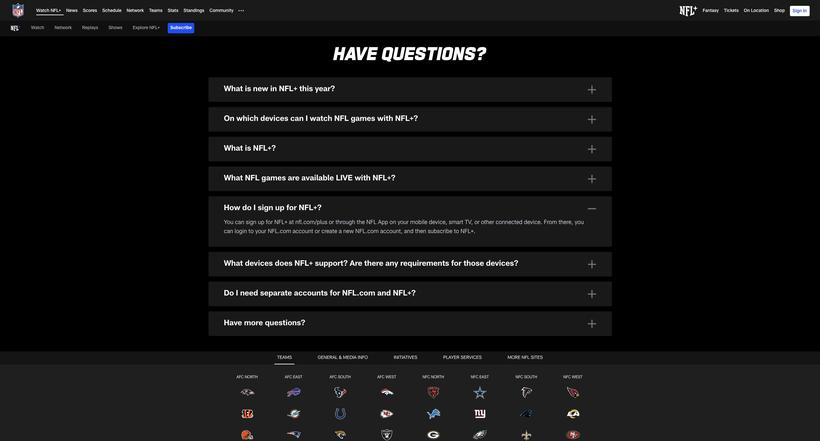 Task type: locate. For each thing, give the bounding box(es) containing it.
demand down live out-of-market preseason games are generally available across supported devices.
[[308, 149, 328, 155]]

arizona cardinals image
[[566, 385, 580, 400]]

1 vertical spatial more
[[244, 320, 263, 328]]

tablet down phones
[[436, 172, 450, 178]]

3 on- from the top
[[299, 245, 308, 250]]

1 vertical spatial up
[[258, 220, 264, 226]]

1 vertical spatial has
[[239, 287, 248, 293]]

2 vertical spatial more
[[257, 335, 270, 341]]

up
[[275, 205, 285, 212], [258, 220, 264, 226]]

1 to view the list of supported devices, click here. link from the top
[[224, 195, 346, 201]]

2 on- from the top
[[299, 208, 308, 214]]

in
[[270, 86, 277, 93], [264, 151, 269, 157], [243, 220, 247, 226], [363, 276, 368, 281]]

1 vertical spatial programming
[[263, 208, 298, 214]]

0 vertical spatial provides
[[239, 190, 260, 196]]

general & media info button
[[315, 352, 371, 364]]

3 library from the top
[[246, 245, 262, 250]]

explore nfl+ link
[[130, 21, 163, 36]]

condensed up nfl+ is available on the web at www.nfl.com/plus and in the nfl app.
[[298, 259, 326, 265]]

national down create on the bottom left
[[318, 235, 338, 241]]

1 vertical spatial network link
[[52, 21, 74, 36]]

baltimore ravens image
[[240, 385, 254, 400]]

game
[[234, 199, 249, 205], [234, 259, 249, 265]]

for left preseason,
[[462, 175, 469, 180]]

local inside live local & primetime regular season and postseason games on your phone or tablet nfl network live out-of-market preseason games live game audio (home, away, & national calls) for every game nfl library programming on-demand and ad-free ad-free game highlights nfl fantasy+ roster and waiver tools on your phone or tablet (new for 2023!)
[[246, 172, 258, 178]]

tools
[[318, 226, 331, 232], [318, 263, 331, 268]]

kansas city chiefs image
[[380, 407, 394, 421]]

1 click from the top
[[320, 195, 331, 201]]

3 ad- from the top
[[234, 254, 243, 259]]

1 south from the left
[[338, 375, 351, 379]]

1 vertical spatial here.
[[333, 285, 346, 290]]

roster
[[270, 226, 287, 232], [270, 263, 287, 268]]

2 afc from the left
[[285, 375, 292, 379]]

postseason
[[322, 113, 351, 118], [337, 142, 366, 148], [342, 172, 371, 178], [549, 175, 578, 180], [322, 208, 351, 214], [347, 211, 376, 217]]

2 tools from the top
[[318, 263, 331, 268]]

1 vertical spatial sign
[[246, 220, 256, 226]]

2 national from the top
[[318, 199, 338, 205]]

afc for afc south
[[330, 375, 337, 379]]

live out-of-market preseason games are generally available across supported devices.
[[224, 131, 442, 136]]

0 horizontal spatial that
[[530, 211, 540, 217]]

on
[[371, 113, 378, 118], [431, 142, 438, 148], [248, 151, 254, 157], [391, 172, 397, 178], [371, 208, 378, 214], [396, 211, 403, 217], [574, 211, 580, 217], [390, 220, 396, 226], [332, 226, 339, 232], [332, 263, 339, 268], [268, 276, 274, 281], [266, 296, 273, 302], [403, 296, 409, 302]]

afc for afc west
[[378, 375, 385, 379]]

1 national from the top
[[318, 140, 338, 146]]

i
[[306, 115, 308, 123], [254, 205, 256, 212], [236, 290, 238, 298]]

access for what nfl games are available live with nfl+?
[[262, 190, 279, 196]]

0 vertical spatial fantasy+
[[246, 226, 269, 232]]

nfl inside nfl redzone across supported devices full and condensed replays of every game across supported devices
[[234, 264, 245, 270]]

0 vertical spatial navigation
[[0, 21, 820, 36]]

year?
[[315, 86, 335, 93]]

on for on location
[[744, 9, 750, 13]]

device,
[[429, 220, 447, 226]]

list down across supported
[[254, 195, 262, 201]]

1 vertical spatial to
[[224, 285, 230, 290]]

1 horizontal spatial in
[[803, 9, 807, 14]]

1 coaches from the top
[[373, 199, 394, 205]]

availability
[[274, 296, 301, 302]]

tab list
[[0, 352, 820, 441]]

postseason inside live out-of-market preseason games across supported devices live local and primetime regular season and postseason games on your phone or tablet. local games are the games that are available on tv in your local market. this season nfl network has eight live games and nfl network is available across supported devices
[[347, 211, 376, 217]]

season,
[[368, 163, 388, 169]]

preseason
[[273, 131, 299, 136], [283, 131, 309, 136], [283, 190, 309, 196], [283, 202, 309, 208], [283, 226, 309, 232]]

0 vertical spatial list
[[254, 195, 262, 201]]

0 vertical spatial ad-
[[341, 149, 349, 155]]

1 nfc from the left
[[423, 375, 430, 379]]

1 vertical spatial (full
[[270, 259, 279, 265]]

condensed inside nfl redzone (new for 2023!) game replays (full game, condensed game, and all-22 coaches film)
[[298, 259, 326, 265]]

4 nfc from the left
[[564, 375, 571, 379]]

south up atlanta falcons 'image'
[[524, 375, 537, 379]]

here. down live
[[333, 195, 346, 201]]

tools inside live local & primetime regular season and postseason games on your phone or tablet nfl network live out-of-market preseason games live game audio (home, away, & national calls) for every game nfl library programming on-demand and ad-free ad-free game highlights nfl fantasy+ roster and waiver tools on your phone or tablet (new for 2023!)
[[318, 226, 331, 232]]

of- down nfl+ provides access to:
[[257, 202, 264, 208]]

2 to view the list of supported devices, click here. from the top
[[224, 285, 346, 290]]

13+ right ios
[[245, 308, 255, 314]]

live out-of-market preseason games live game audio (home, away, & national calls) for every game nfl library programming on-demand and ad-free ad-free game highlights
[[234, 131, 392, 164]]

0 horizontal spatial eight
[[311, 229, 324, 235]]

library down login on the bottom left
[[246, 245, 262, 250]]

1 vertical spatial film)
[[395, 259, 406, 265]]

the
[[533, 142, 542, 148], [245, 195, 253, 201], [502, 211, 510, 217], [357, 220, 365, 226], [363, 241, 371, 246], [276, 276, 284, 281], [369, 276, 378, 281], [245, 285, 253, 290], [326, 287, 334, 293], [378, 296, 386, 302], [304, 392, 312, 398]]

(home, inside live out-of-market preseason games live game audio (home, away, & national calls) for every game nfl library programming on-demand and ad-free ad-free game highlights
[[278, 140, 295, 146]]

tools down 'nfl.com/plus' at left
[[318, 226, 331, 232]]

tablet
[[263, 335, 279, 341]]

1 vertical spatial with
[[355, 175, 371, 183]]

market inside live local & primetime regular season and postseason games on your phone or tablet nfl network live out-of-market preseason games live game audio (home, away, & national calls) for every game nfl library programming on-demand and ad-free ad-free game highlights nfl fantasy+ roster and waiver tools on your phone or tablet (new for 2023!)
[[264, 190, 281, 196]]

an
[[253, 175, 259, 180]]

market for live out-of-market preseason games live game audio (home, away, & national calls) for every game nfl library programming on-demand and ad-free ad-free game highlights
[[264, 131, 281, 136]]

sign in button
[[790, 6, 810, 16]]

0 vertical spatial more
[[234, 296, 247, 302]]

listed
[[275, 392, 288, 398]]

of
[[263, 195, 268, 201], [357, 241, 362, 246], [305, 273, 310, 279], [263, 285, 268, 290], [347, 392, 352, 398]]

2 you from the top
[[224, 335, 234, 341]]

primetime inside live out-of-market preseason games across supported devices live local and primetime regular season and postseason games on your phone or tablet. local games are the games that are available on tv in your local market. this season nfl network has eight live games and nfl network is available across supported devices
[[271, 211, 296, 217]]

audio
[[262, 140, 276, 146], [262, 199, 276, 205], [262, 235, 276, 241], [302, 241, 316, 246]]

do
[[242, 205, 252, 212]]

tv right fire
[[245, 371, 252, 377]]

eight
[[447, 163, 459, 169], [311, 229, 324, 235]]

1 7+ from the top
[[256, 326, 262, 332]]

0 vertical spatial sign
[[258, 205, 273, 212]]

access for what is nfl+?
[[261, 160, 279, 166]]

banner
[[0, 0, 820, 36]]

have more questions?
[[224, 320, 305, 328]]

0 horizontal spatial north
[[245, 375, 258, 379]]

2 what from the top
[[224, 145, 243, 153]]

1 east from the left
[[293, 375, 303, 379]]

scores
[[83, 9, 97, 13]]

1 vertical spatial list
[[254, 285, 262, 290]]

2 horizontal spatial i
[[306, 115, 308, 123]]

nfl+ includes access to: up which
[[224, 101, 288, 107]]

22 for nfl redzone (new for 2023!) game replays (full game, condensed game, and all-22 coaches film)
[[364, 259, 371, 265]]

1 navigation from the top
[[0, 21, 820, 36]]

1 all- from the top
[[356, 199, 364, 205]]

4 what from the top
[[224, 260, 243, 268]]

miami dolphins image
[[287, 407, 301, 421]]

2 programming from the top
[[263, 208, 298, 214]]

for inside you can find more faqs and answers here https://support.nfl.com/ or email us at support@nfl.com  for full terms and conditions, visit https://www.nfl.com/legal/subscriptions_terms
[[477, 335, 485, 341]]

support?
[[315, 260, 348, 268]]

for up does
[[285, 250, 293, 255]]

tablets. local
[[470, 142, 504, 148]]

1 vertical spatial demand
[[308, 208, 328, 214]]

devices left does
[[245, 260, 273, 268]]

nfl shield image
[[10, 3, 26, 18]]

0 horizontal spatial have
[[224, 320, 242, 328]]

3 (home, from the top
[[278, 235, 295, 241]]

you left "an"
[[229, 175, 238, 180]]

to: for nfl+?
[[281, 160, 288, 166]]

click down www.nfl.com/plus link
[[320, 285, 331, 290]]

0 horizontal spatial network link
[[52, 21, 74, 36]]

1 game from the top
[[234, 199, 249, 205]]

national down live out-of-market preseason games are generally available across supported devices.
[[318, 140, 338, 146]]

2 all- from the top
[[356, 259, 364, 265]]

watch for watch
[[31, 26, 44, 30]]

have
[[239, 175, 251, 180], [357, 175, 369, 180]]

apple
[[260, 317, 275, 323]]

afc north
[[237, 375, 258, 379]]

you can find more faqs and answers here https://support.nfl.com/ or email us at support@nfl.com  for full terms and conditions, visit https://www.nfl.com/legal/subscriptions_terms
[[224, 335, 563, 350]]

1 vertical spatial national
[[318, 199, 338, 205]]

preseason for across
[[283, 202, 309, 208]]

with
[[377, 115, 393, 123], [355, 175, 371, 183]]

what
[[224, 86, 243, 93], [224, 145, 243, 153], [224, 175, 243, 183], [224, 260, 243, 268]]

no, your nfl.com account is used to manage your nfl+ subscription.
[[224, 305, 402, 311]]

up down across supported
[[275, 205, 285, 212]]

market. inside live local and primetime regular season and postseason games are available only on phones and tablets. local games are the games that are available on tv in your market.
[[283, 151, 302, 157]]

condensed
[[298, 199, 326, 205], [298, 259, 326, 265], [256, 273, 284, 279]]

season inside live local and primetime regular season and postseason games are available only on phones and tablets. local games are the games that are available on tv in your market.
[[307, 142, 324, 148]]

library inside live local & primetime regular season and postseason games on your phone or tablet nfl network live out-of-market preseason games live game audio (home, away, & national calls) for every game nfl library programming on-demand and ad-free ad-free game highlights nfl fantasy+ roster and waiver tools on your phone or tablet (new for 2023!)
[[246, 208, 262, 214]]

0 vertical spatial click
[[320, 195, 331, 201]]

4 afc from the left
[[378, 375, 385, 379]]

1 have from the left
[[239, 175, 251, 180]]

0 vertical spatial to
[[224, 195, 230, 201]]

0 vertical spatial view
[[232, 195, 243, 201]]

market inside live out-of-market preseason games live game audio (home, away, & national calls) for every game nfl library programming on-demand and ad-free ad-free game highlights
[[264, 131, 281, 136]]

1 view from the top
[[232, 195, 243, 201]]

0 vertical spatial 7+
[[256, 326, 262, 332]]

0 vertical spatial has
[[300, 229, 309, 235]]

no,
[[224, 305, 233, 311]]

more
[[508, 356, 521, 360]]

includes down what is nfl+?
[[239, 160, 260, 166]]

1 calls) from the top
[[340, 140, 353, 146]]

devices. down what nfl games are available live with nfl+?
[[288, 184, 309, 190]]

afc for afc north
[[237, 375, 244, 379]]

on- inside live local & primetime regular season and postseason games on your phone or tablet nfl network live out-of-market preseason games live game audio (home, away, & national calls) for every game nfl library programming on-demand and ad-free ad-free game highlights nfl fantasy+ roster and waiver tools on your phone or tablet (new for 2023!)
[[299, 208, 308, 214]]

1 vertical spatial click
[[320, 285, 331, 290]]

teams for teams link
[[149, 9, 163, 13]]

3 away, from the top
[[297, 235, 311, 241]]

1 on- from the top
[[299, 149, 308, 155]]

2 east from the left
[[480, 375, 489, 379]]

east for afc east
[[293, 375, 303, 379]]

2 vertical spatial on-
[[299, 245, 308, 250]]

1 vertical spatial condensed
[[298, 259, 326, 265]]

all- for nfl redzone (new for 2023!) game replays (full game, condensed game, and all-22 coaches film) live local & primetime regular and postseason games on your phone or tablet nfl network (new for 2023!) live out-of-market preseason games live game audio (home, away, & national calls) for every game nfl library programming on-demand and ad-free ad-free game highlights nfl fantasy+ roster and waiver tools on your phone or tablet (new for 2023!)
[[356, 199, 364, 205]]

(full inside nfl redzone (new for 2023!) game replays (full game, condensed game, and all-22 coaches film)
[[270, 259, 279, 265]]

1 horizontal spatial i
[[254, 205, 256, 212]]

detroit lions image
[[426, 407, 441, 421]]

subscribe
[[170, 26, 192, 30]]

condensed for nfl redzone (new for 2023!) game replays (full game, condensed game, and all-22 coaches film) live local & primetime regular and postseason games on your phone or tablet nfl network (new for 2023!) live out-of-market preseason games live game audio (home, away, & national calls) for every game nfl library programming on-demand and ad-free ad-free game highlights nfl fantasy+ roster and waiver tools on your phone or tablet (new for 2023!)
[[298, 199, 326, 205]]

2 to view the list of supported devices, click here. link from the top
[[224, 285, 346, 290]]

2 vertical spatial i
[[236, 290, 238, 298]]

and inside nfl redzone (new for 2023!) game replays (full game, condensed game, and all-22 coaches film)
[[345, 259, 355, 265]]

nfl+ left news
[[51, 9, 61, 13]]

primetime inside live local & primetime regular season and postseason games on your phone or tablet nfl network live out-of-market preseason games live game audio (home, away, & national calls) for every game nfl library programming on-demand and ad-free ad-free game highlights nfl fantasy+ roster and waiver tools on your phone or tablet (new for 2023!)
[[265, 172, 291, 178]]

2 north from the left
[[431, 375, 444, 379]]

1 vertical spatial on-
[[299, 208, 308, 214]]

of down afc south
[[347, 392, 352, 398]]

to
[[224, 195, 230, 201], [224, 285, 230, 290]]

0 vertical spatial condensed
[[298, 199, 326, 205]]

list up 'details' on the left bottom of the page
[[254, 285, 262, 290]]

you down how
[[224, 220, 234, 226]]

nfl+ image
[[680, 6, 698, 16]]

2 south from the left
[[524, 375, 537, 379]]

2 vertical spatial (home,
[[278, 235, 295, 241]]

1 list from the top
[[254, 195, 262, 201]]

0 horizontal spatial premium
[[239, 179, 262, 184]]

market. inside live out-of-market preseason games across supported devices live local and primetime regular season and postseason games on your phone or tablet. local games are the games that are available on tv in your local market. this season nfl network has eight live games and nfl network is available across supported devices
[[275, 220, 294, 226]]

faqs up subscription.
[[388, 296, 401, 302]]

ad- inside live out-of-market preseason games live game audio (home, away, & national calls) for every game nfl library programming on-demand and ad-free ad-free game highlights
[[234, 158, 243, 164]]

1 away, from the top
[[297, 140, 311, 146]]

west for nfc west
[[572, 375, 583, 379]]

1 vertical spatial ad-
[[234, 217, 243, 223]]

in inside live out-of-market preseason games across supported devices live local and primetime regular season and postseason games on your phone or tablet. local games are the games that are available on tv in your local market. this season nfl network has eight live games and nfl network is available across supported devices
[[243, 220, 247, 226]]

teams inside button
[[277, 356, 292, 360]]

3 ad- from the top
[[341, 245, 349, 250]]

1 demand from the top
[[308, 149, 328, 155]]

primetime for live local and primetime regular season and postseason games are available only on phones and tablets. local games are the games that are available on tv in your market.
[[260, 142, 286, 148]]

1 horizontal spatial have
[[357, 175, 369, 180]]

1 vertical spatial watch
[[31, 26, 44, 30]]

1 vertical spatial coaches
[[373, 259, 394, 265]]

of- inside live local & primetime regular season and postseason games on your phone or tablet nfl network live out-of-market preseason games live game audio (home, away, & national calls) for every game nfl library programming on-demand and ad-free ad-free game highlights nfl fantasy+ roster and waiver tools on your phone or tablet (new for 2023!)
[[257, 190, 264, 196]]

you inside you can find more faqs and answers here https://support.nfl.com/ or email us at support@nfl.com  for full terms and conditions, visit https://www.nfl.com/legal/subscriptions_terms
[[224, 335, 234, 341]]

2 (home, from the top
[[278, 199, 295, 205]]

1 vertical spatial fantasy+
[[246, 263, 269, 268]]

out-
[[236, 131, 246, 136], [246, 131, 257, 136], [246, 190, 257, 196], [246, 202, 257, 208], [246, 226, 257, 232]]

denver broncos image
[[380, 385, 394, 400]]

afc for afc east
[[285, 375, 292, 379]]

1 vertical spatial away,
[[297, 199, 311, 205]]

nfl+ includes access to: for new
[[224, 101, 288, 107]]

games.
[[471, 163, 490, 169]]

1 vertical spatial 22
[[364, 259, 371, 265]]

general & media info
[[318, 356, 368, 360]]

of for devices
[[305, 273, 310, 279]]

0 vertical spatial account
[[293, 229, 313, 235]]

and inside live out-of-market preseason games live game audio (home, away, & national calls) for every game nfl library programming on-demand and ad-free ad-free game highlights
[[330, 149, 339, 155]]

roster up web
[[270, 263, 287, 268]]

3 7+ from the top
[[256, 344, 262, 350]]

0 horizontal spatial east
[[293, 375, 303, 379]]

1 fantasy+ from the top
[[246, 226, 269, 232]]

what for what nfl games are available live with nfl+?
[[224, 175, 243, 183]]

1 vertical spatial account
[[272, 305, 293, 311]]

2 click from the top
[[320, 285, 331, 290]]

2 if from the top
[[224, 392, 227, 398]]

1 north from the left
[[245, 375, 258, 379]]

north for nfc north
[[431, 375, 444, 379]]

1 (full from the top
[[270, 199, 279, 205]]

more down phone on the bottom left
[[257, 335, 270, 341]]

coaches up app
[[373, 199, 394, 205]]

nfl+ has been tested and optimized for the following devices:
[[224, 287, 382, 293]]

demand inside live local & primetime regular season and postseason games on your phone or tablet nfl network live out-of-market preseason games live game audio (home, away, & national calls) for every game nfl library programming on-demand and ad-free ad-free game highlights nfl fantasy+ roster and waiver tools on your phone or tablet (new for 2023!)
[[308, 208, 328, 214]]

to view the list of supported devices, click here. link down web
[[224, 285, 346, 290]]

what for what devices does nfl+ support? are there any requirements for those devices?
[[224, 260, 243, 268]]

phones
[[439, 142, 458, 148]]

1 horizontal spatial west
[[572, 375, 583, 379]]

live inside live local and primetime regular season and postseason games are available only on phones and tablets. local games are the games that are available on tv in your market.
[[224, 142, 234, 148]]

for inside the you can sign up for nfl+ at nfl.com/plus or through the nfl app on your mobile device, smart tv, or other connected device. from there, you can login to your nfl.com account or create a new nfl.com account, and then subscribe to nfl+.
[[266, 220, 273, 226]]

1 roster from the top
[[270, 226, 287, 232]]

on- inside live out-of-market preseason games live game audio (home, away, & national calls) for every game nfl library programming on-demand and ad-free ad-free game highlights
[[299, 149, 308, 155]]

away, down 'nfl.com/plus' at left
[[297, 235, 311, 241]]

fantasy+ inside "nfl redzone (new for 2023!) game replays (full game, condensed game, and all-22 coaches film) live local & primetime regular and postseason games on your phone or tablet nfl network (new for 2023!) live out-of-market preseason games live game audio (home, away, & national calls) for every game nfl library programming on-demand and ad-free ad-free game highlights nfl fantasy+ roster and waiver tools on your phone or tablet (new for 2023!)"
[[246, 263, 269, 268]]

1 vertical spatial library
[[246, 208, 262, 214]]

network inside "nfl redzone (new for 2023!) game replays (full game, condensed game, and all-22 coaches film) live local & primetime regular and postseason games on your phone or tablet nfl network (new for 2023!) live out-of-market preseason games live game audio (home, away, & national calls) for every game nfl library programming on-demand and ad-free ad-free game highlights nfl fantasy+ roster and waiver tools on your phone or tablet (new for 2023!)"
[[246, 217, 267, 223]]

of for not
[[347, 392, 352, 398]]

in inside live local and primetime regular season and postseason games are available only on phones and tablets. local games are the games that are available on tv in your market.
[[264, 151, 269, 157]]

1 film) from the top
[[395, 199, 406, 205]]

0 vertical spatial new
[[253, 86, 268, 93]]

1 ad- from the top
[[341, 149, 349, 155]]

1 horizontal spatial provides
[[269, 241, 290, 246]]

2 demand from the top
[[308, 208, 328, 214]]

los angeles rams image
[[566, 407, 580, 421]]

out- inside live out-of-market preseason games across supported devices live local and primetime regular season and postseason games on your phone or tablet. local games are the games that are available on tv in your local market. this season nfl network has eight live games and nfl network is available across supported devices
[[246, 202, 257, 208]]

and inside nfl redzone across supported devices full and condensed replays of every game across supported devices
[[245, 273, 254, 279]]

tablet up only
[[416, 113, 430, 118]]

1 waiver from the top
[[299, 226, 317, 232]]

3 national from the top
[[318, 235, 338, 241]]

for down mobile
[[408, 226, 417, 232]]

if for on
[[224, 175, 227, 180]]

if left "an"
[[224, 175, 227, 180]]

audio inside "nfl redzone (new for 2023!) game replays (full game, condensed game, and all-22 coaches film) live local & primetime regular and postseason games on your phone or tablet nfl network (new for 2023!) live out-of-market preseason games live game audio (home, away, & national calls) for every game nfl library programming on-demand and ad-free ad-free game highlights nfl fantasy+ roster and waiver tools on your phone or tablet (new for 2023!)"
[[262, 235, 276, 241]]

fantasy+ right this
[[246, 226, 269, 232]]

2 ad- from the top
[[234, 217, 243, 223]]

1 vertical spatial to view the list of supported devices, click here. link
[[224, 285, 346, 290]]

you
[[224, 220, 234, 226], [224, 335, 234, 341]]

0 vertical spatial calls)
[[340, 140, 353, 146]]

2 vertical spatial ad-
[[341, 245, 349, 250]]

out- inside "nfl redzone (new for 2023!) game replays (full game, condensed game, and all-22 coaches film) live local & primetime regular and postseason games on your phone or tablet nfl network (new for 2023!) live out-of-market preseason games live game audio (home, away, & national calls) for every game nfl library programming on-demand and ad-free ad-free game highlights nfl fantasy+ roster and waiver tools on your phone or tablet (new for 2023!)"
[[246, 226, 257, 232]]

nfc for nfc south
[[516, 375, 523, 379]]

3 demand from the top
[[308, 245, 328, 250]]

navigation
[[0, 21, 820, 36], [0, 364, 820, 441]]

library inside live out-of-market preseason games live game audio (home, away, & national calls) for every game nfl library programming on-demand and ad-free ad-free game highlights
[[246, 149, 262, 155]]

of-
[[246, 131, 254, 136], [257, 131, 264, 136], [257, 190, 264, 196], [257, 202, 264, 208], [257, 226, 264, 232]]

tv down tablet
[[263, 344, 270, 350]]

0 vertical spatial up
[[275, 205, 285, 212]]

north up chicago bears 'image'
[[431, 375, 444, 379]]

& left media
[[339, 356, 342, 360]]

nfl inside more nfl sites button
[[522, 356, 530, 360]]

replays inside nfl redzone (new for 2023!) game replays (full game, condensed game, and all-22 coaches film)
[[251, 259, 269, 265]]

coaches up app.
[[373, 259, 394, 265]]

questions?
[[382, 42, 487, 63]]

if for what
[[224, 392, 227, 398]]

market. down the how do i sign up for nfl+?
[[275, 220, 294, 226]]

1 afc from the left
[[237, 375, 244, 379]]

redzone inside "nfl redzone (new for 2023!) game replays (full game, condensed game, and all-22 coaches film) live local & primetime regular and postseason games on your phone or tablet nfl network (new for 2023!) live out-of-market preseason games live game audio (home, away, & national calls) for every game nfl library programming on-demand and ad-free ad-free game highlights nfl fantasy+ roster and waiver tools on your phone or tablet (new for 2023!)"
[[246, 190, 269, 196]]

of for live
[[357, 241, 362, 246]]

need
[[240, 290, 258, 298]]

2 nfl+ includes access to: from the top
[[224, 160, 288, 166]]

you
[[229, 175, 238, 180], [334, 175, 343, 180], [575, 220, 584, 226]]

1 west from the left
[[386, 375, 396, 379]]

out- inside live out-of-market preseason games live game audio (home, away, & national calls) for every game nfl library programming on-demand and ad-free ad-free game highlights
[[246, 131, 257, 136]]

to up how
[[224, 195, 230, 201]]

programming down across supported
[[263, 208, 298, 214]]

every inside live local & primetime regular season and postseason games on your phone or tablet nfl network live out-of-market preseason games live game audio (home, away, & national calls) for every game nfl library programming on-demand and ad-free ad-free game highlights nfl fantasy+ roster and waiver tools on your phone or tablet (new for 2023!)
[[363, 199, 376, 205]]

west up denver broncos image
[[386, 375, 396, 379]]

0 vertical spatial library
[[246, 149, 262, 155]]

primetime inside live local and primetime regular season and postseason games are available only on phones and tablets. local games are the games that are available on tv in your market.
[[260, 142, 286, 148]]

tablet.
[[441, 211, 457, 217]]

north right fire
[[245, 375, 258, 379]]

are
[[350, 260, 362, 268]]

replays inside if you have an nfl+ premium subscription, you also have access to nfl redzone and replays for preseason, regular season and postseason games across supported devices.
[[443, 175, 461, 180]]

afc east
[[285, 375, 303, 379]]

0 horizontal spatial new
[[253, 86, 268, 93]]

2 (full from the top
[[270, 259, 279, 265]]

2 waiver from the top
[[299, 263, 317, 268]]

standings link
[[184, 9, 204, 13]]

1 nfl+ includes access to: from the top
[[224, 101, 288, 107]]

network down "an"
[[246, 181, 267, 187]]

have for have questions?
[[334, 42, 378, 63]]

preseason inside live out-of-market preseason games live game audio (home, away, & national calls) for every game nfl library programming on-demand and ad-free ad-free game highlights
[[283, 131, 309, 136]]

0 vertical spatial (full
[[270, 199, 279, 205]]

nfl+ left may
[[353, 392, 366, 398]]

market inside live out-of-market preseason games across supported devices live local and primetime regular season and postseason games on your phone or tablet. local games are the games that are available on tv in your local market. this season nfl network has eight live games and nfl network is available across supported devices
[[264, 202, 281, 208]]

nfl+ up across supported
[[261, 175, 274, 180]]

initiatives
[[394, 356, 418, 360]]

0 vertical spatial if
[[224, 175, 227, 180]]

0 horizontal spatial on
[[224, 115, 234, 123]]

0 vertical spatial network link
[[127, 9, 144, 13]]

nfc up atlanta falcons 'image'
[[516, 375, 523, 379]]

2 fantasy+ from the top
[[246, 263, 269, 268]]

season inside if you have an nfl+ premium subscription, you also have access to nfl redzone and replays for preseason, regular season and postseason games across supported devices.
[[519, 175, 537, 180]]

1 if from the top
[[224, 175, 227, 180]]

2 film) from the top
[[395, 259, 406, 265]]

or
[[409, 113, 415, 118], [429, 172, 434, 178], [409, 208, 415, 214], [434, 211, 439, 217], [329, 220, 334, 226], [475, 220, 480, 226], [370, 226, 375, 232], [315, 229, 320, 235], [370, 263, 375, 268], [396, 335, 401, 341]]

0 vertical spatial you
[[224, 220, 234, 226]]

coverage,
[[324, 296, 348, 302]]

0 horizontal spatial have
[[239, 175, 251, 180]]

you for how do i sign up for nfl+?
[[224, 220, 234, 226]]

0 vertical spatial coaches
[[373, 199, 394, 205]]

2 22 from the top
[[364, 259, 371, 265]]

south for afc south
[[338, 375, 351, 379]]

cleveland browns image
[[240, 428, 254, 441]]

to inside if you have an nfl+ premium subscription, you also have access to nfl redzone and replays for preseason, regular season and postseason games across supported devices.
[[389, 175, 394, 180]]

1 vertical spatial highlights
[[270, 217, 295, 223]]

west for afc west
[[386, 375, 396, 379]]

2 away, from the top
[[297, 199, 311, 205]]

for down the through
[[354, 235, 361, 241]]

2 vertical spatial demand
[[308, 245, 328, 250]]

access for what is new in nfl+ this year?
[[261, 101, 279, 107]]

new york giants image
[[473, 407, 487, 421]]

1 vertical spatial 13+
[[249, 317, 259, 323]]

live inside live out-of-market preseason games across supported devices live local and primetime regular season and postseason games on your phone or tablet. local games are the games that are available on tv in your local market. this season nfl network has eight live games and nfl network is available across supported devices
[[325, 229, 334, 235]]

full
[[487, 335, 494, 341]]

out- for live out-of-market preseason games live game audio (home, away, & national calls) for every game nfl library programming on-demand and ad-free ad-free game highlights
[[246, 131, 257, 136]]

has
[[300, 229, 309, 235], [239, 287, 248, 293]]

2 navigation from the top
[[0, 364, 820, 441]]

1 horizontal spatial south
[[524, 375, 537, 379]]

on- up 'nfl.com/plus' at left
[[299, 208, 308, 214]]

coaches for nfl redzone (new for 2023!) game replays (full game, condensed game, and all-22 coaches film)
[[373, 259, 394, 265]]

1 vertical spatial market.
[[275, 220, 294, 226]]

services
[[461, 356, 482, 360]]

have for have more questions?
[[224, 320, 242, 328]]

tab list containing teams
[[0, 352, 820, 441]]

2 vertical spatial android
[[234, 344, 254, 350]]

2 to from the top
[[224, 285, 230, 290]]

includes
[[239, 101, 260, 107], [239, 160, 260, 166], [424, 163, 445, 169], [263, 179, 284, 184]]

eight inside live out-of-market preseason games across supported devices live local and primetime regular season and postseason games on your phone or tablet. local games are the games that are available on tv in your local market. this season nfl network has eight live games and nfl network is available across supported devices
[[311, 229, 324, 235]]

at inside you can find more faqs and answers here https://support.nfl.com/ or email us at support@nfl.com  for full terms and conditions, visit https://www.nfl.com/legal/subscriptions_terms
[[425, 335, 430, 341]]

premium
[[275, 175, 298, 180], [239, 179, 262, 184]]

3 what from the top
[[224, 175, 243, 183]]

2 highlights from the top
[[270, 217, 295, 223]]

nfc up dallas cowboys icon
[[471, 375, 479, 379]]

across up what nfl games are available live with nfl+?
[[288, 163, 305, 169]]

2 ad- from the top
[[341, 208, 349, 214]]

(full for nfl redzone (new for 2023!) game replays (full game, condensed game, and all-22 coaches film)
[[270, 259, 279, 265]]

1 horizontal spatial new
[[343, 229, 354, 235]]

supported
[[394, 131, 420, 136], [306, 163, 332, 169], [270, 195, 296, 201], [347, 202, 373, 208], [447, 229, 473, 235], [410, 241, 436, 246], [288, 264, 314, 270], [360, 273, 386, 279], [270, 285, 296, 290]]

1 vertical spatial 7+
[[256, 335, 262, 341]]

2 calls) from the top
[[340, 199, 353, 205]]

calls) up the through
[[340, 199, 353, 205]]

1 vertical spatial that
[[530, 211, 540, 217]]

live left a
[[325, 229, 334, 235]]

tickets
[[724, 9, 739, 13]]

highlights up nfl+ premium includes access to:
[[270, 158, 295, 164]]

up down the how do i sign up for nfl+?
[[258, 220, 264, 226]]

watch for watch nfl+
[[36, 9, 49, 13]]

ad- inside "nfl redzone (new for 2023!) game replays (full game, condensed game, and all-22 coaches film) live local & primetime regular and postseason games on your phone or tablet nfl network (new for 2023!) live out-of-market preseason games live game audio (home, away, & national calls) for every game nfl library programming on-demand and ad-free ad-free game highlights nfl fantasy+ roster and waiver tools on your phone or tablet (new for 2023!)"
[[234, 254, 243, 259]]

1 horizontal spatial on
[[744, 9, 750, 13]]

includes down only
[[424, 163, 445, 169]]

1 horizontal spatial have
[[334, 42, 378, 63]]

fantasy+ up been
[[246, 263, 269, 268]]

0 vertical spatial to view the list of supported devices, click here. link
[[224, 195, 346, 201]]

in inside button
[[803, 9, 807, 14]]

(home, inside "nfl redzone (new for 2023!) game replays (full game, condensed game, and all-22 coaches film) live local & primetime regular and postseason games on your phone or tablet nfl network (new for 2023!) live out-of-market preseason games live game audio (home, away, & national calls) for every game nfl library programming on-demand and ad-free ad-free game highlights nfl fantasy+ roster and waiver tools on your phone or tablet (new for 2023!)"
[[278, 235, 295, 241]]

can inside you can find more faqs and answers here https://support.nfl.com/ or email us at support@nfl.com  for full terms and conditions, visit https://www.nfl.com/legal/subscriptions_terms
[[235, 335, 244, 341]]

0 vertical spatial game
[[234, 199, 249, 205]]

watch nfl+
[[36, 9, 61, 13]]

footer
[[0, 352, 820, 441]]

devices down other
[[474, 229, 493, 235]]

teams left stats link
[[149, 9, 163, 13]]

2 vertical spatial 7+
[[256, 344, 262, 350]]

3 programming from the top
[[263, 245, 298, 250]]

13+ down ipad
[[249, 317, 259, 323]]

calls) inside live out-of-market preseason games live game audio (home, away, & national calls) for every game nfl library programming on-demand and ad-free ad-free game highlights
[[340, 140, 353, 146]]

0 vertical spatial 22
[[364, 199, 371, 205]]

subscription.
[[369, 305, 402, 311]]

nfc for nfc north
[[423, 375, 430, 379]]

device
[[241, 392, 258, 398]]

new
[[253, 86, 268, 93], [343, 229, 354, 235]]

2 library from the top
[[246, 208, 262, 214]]

condensed inside "nfl redzone (new for 2023!) game replays (full game, condensed game, and all-22 coaches film) live local & primetime regular and postseason games on your phone or tablet nfl network (new for 2023!) live out-of-market preseason games live game audio (home, away, & national calls) for every game nfl library programming on-demand and ad-free ad-free game highlights nfl fantasy+ roster and waiver tools on your phone or tablet (new for 2023!)"
[[298, 199, 326, 205]]

2 nfc from the left
[[471, 375, 479, 379]]

in right sign
[[803, 9, 807, 14]]

1 library from the top
[[246, 149, 262, 155]]

free
[[349, 149, 359, 155], [243, 158, 253, 164], [349, 208, 359, 214], [243, 217, 253, 223], [349, 245, 359, 250], [243, 254, 253, 259]]

0 vertical spatial in
[[803, 9, 807, 14]]

for
[[354, 140, 361, 146], [462, 175, 469, 180], [285, 190, 293, 196], [354, 199, 361, 205], [287, 205, 297, 212], [266, 220, 273, 226], [354, 235, 361, 241], [317, 241, 324, 246], [285, 250, 293, 255], [451, 260, 462, 268], [318, 287, 325, 293], [330, 290, 340, 298]]

2 roster from the top
[[270, 263, 287, 268]]

devices?
[[486, 260, 519, 268]]

3 nfc from the left
[[516, 375, 523, 379]]

market. up what nfl games are available live with nfl+?
[[283, 151, 302, 157]]

1 what from the top
[[224, 86, 243, 93]]

ad- up the through
[[341, 208, 349, 214]]

of- up what is nfl+?
[[257, 131, 264, 136]]

1 you from the top
[[224, 220, 234, 226]]

the inside live out-of-market preseason games across supported devices live local and primetime regular season and postseason games on your phone or tablet. local games are the games that are available on tv in your local market. this season nfl network has eight live games and nfl network is available across supported devices
[[502, 211, 510, 217]]

3 calls) from the top
[[340, 235, 353, 241]]

green bay packers image
[[426, 428, 441, 441]]

games inside if you have an nfl+ premium subscription, you also have access to nfl redzone and replays for preseason, regular season and postseason games across supported devices.
[[224, 184, 241, 190]]

getting
[[411, 296, 429, 302]]

demand
[[308, 149, 328, 155], [308, 208, 328, 214], [308, 245, 328, 250]]

have left "an"
[[239, 175, 251, 180]]

live up does
[[292, 241, 300, 246]]

watch nfl+ link
[[36, 9, 61, 13]]

across
[[376, 131, 393, 136], [288, 163, 305, 169], [329, 202, 346, 208], [429, 229, 445, 235], [392, 241, 409, 246], [270, 264, 287, 270], [342, 273, 359, 279]]

game inside nfl redzone (new for 2023!) game replays (full game, condensed game, and all-22 coaches film)
[[234, 259, 249, 265]]

carolina panthers image
[[520, 407, 534, 421]]

and inside the you can sign up for nfl+ at nfl.com/plus or through the nfl app on your mobile device, smart tv, or other connected device. from there, you can login to your nfl.com account or create a new nfl.com account, and then subscribe to nfl+.
[[404, 229, 414, 235]]

3 highlights from the top
[[270, 254, 295, 259]]

ad- inside "nfl redzone (new for 2023!) game replays (full game, condensed game, and all-22 coaches film) live local & primetime regular and postseason games on your phone or tablet nfl network (new for 2023!) live out-of-market preseason games live game audio (home, away, & national calls) for every game nfl library programming on-demand and ad-free ad-free game highlights nfl fantasy+ roster and waiver tools on your phone or tablet (new for 2023!)"
[[341, 245, 349, 250]]

ad- down a
[[341, 245, 349, 250]]

devices. down "subscribe"
[[438, 241, 459, 246]]

free up nfl network is available across supported devices. this season, nfl network includes eight live games.
[[349, 149, 359, 155]]

your
[[379, 113, 391, 118], [270, 151, 281, 157], [399, 172, 410, 178], [379, 208, 391, 214], [404, 211, 415, 217], [249, 220, 260, 226], [398, 220, 409, 226], [340, 226, 351, 232], [255, 229, 266, 235], [340, 263, 351, 268], [235, 305, 246, 311], [342, 305, 353, 311], [229, 392, 240, 398]]

every inside "nfl redzone (new for 2023!) game replays (full game, condensed game, and all-22 coaches film) live local & primetime regular and postseason games on your phone or tablet nfl network (new for 2023!) live out-of-market preseason games live game audio (home, away, & national calls) for every game nfl library programming on-demand and ad-free ad-free game highlights nfl fantasy+ roster and waiver tools on your phone or tablet (new for 2023!)"
[[363, 235, 376, 241]]

2 vertical spatial national
[[318, 235, 338, 241]]

all- inside "nfl redzone (new for 2023!) game replays (full game, condensed game, and all-22 coaches film) live local & primetime regular and postseason games on your phone or tablet nfl network (new for 2023!) live out-of-market preseason games live game audio (home, away, & national calls) for every game nfl library programming on-demand and ad-free ad-free game highlights nfl fantasy+ roster and waiver tools on your phone or tablet (new for 2023!)"
[[356, 199, 364, 205]]

includes up which
[[239, 101, 260, 107]]

las vegas raiders image
[[380, 428, 394, 441]]

1 vertical spatial navigation
[[0, 364, 820, 441]]

for up nfl network is available across supported devices. this season, nfl network includes eight live games.
[[354, 140, 361, 146]]

1 ad- from the top
[[234, 158, 243, 164]]

network link up explore
[[127, 9, 144, 13]]

0 vertical spatial on
[[744, 9, 750, 13]]

only
[[419, 142, 430, 148]]

regular inside if you have an nfl+ premium subscription, you also have access to nfl redzone and replays for preseason, regular season and postseason games across supported devices.
[[500, 175, 517, 180]]

1 tools from the top
[[318, 226, 331, 232]]

0 vertical spatial market.
[[283, 151, 302, 157]]

on- inside "nfl redzone (new for 2023!) game replays (full game, condensed game, and all-22 coaches film) live local & primetime regular and postseason games on your phone or tablet nfl network (new for 2023!) live out-of-market preseason games live game audio (home, away, & national calls) for every game nfl library programming on-demand and ad-free ad-free game highlights nfl fantasy+ roster and waiver tools on your phone or tablet (new for 2023!)"
[[299, 245, 308, 250]]

you can sign up for nfl+ at nfl.com/plus or through the nfl app on your mobile device, smart tv, or other connected device. from there, you can login to your nfl.com account or create a new nfl.com account, and then subscribe to nfl+.
[[224, 220, 584, 235]]

nfl+ inside the you can sign up for nfl+ at nfl.com/plus or through the nfl app on your mobile device, smart tv, or other connected device. from there, you can login to your nfl.com account or create a new nfl.com account, and then subscribe to nfl+.
[[274, 220, 288, 226]]

1 highlights from the top
[[270, 158, 295, 164]]

tv up "an"
[[256, 151, 262, 157]]

library
[[246, 149, 262, 155], [246, 208, 262, 214], [246, 245, 262, 250]]

2 west from the left
[[572, 375, 583, 379]]

library inside "nfl redzone (new for 2023!) game replays (full game, condensed game, and all-22 coaches film) live local & primetime regular and postseason games on your phone or tablet nfl network (new for 2023!) live out-of-market preseason games live game audio (home, away, & national calls) for every game nfl library programming on-demand and ad-free ad-free game highlights nfl fantasy+ roster and waiver tools on your phone or tablet (new for 2023!)"
[[246, 245, 262, 250]]

1 vertical spatial roster
[[270, 263, 287, 268]]

2 vertical spatial calls)
[[340, 235, 353, 241]]

2 7+ from the top
[[256, 335, 262, 341]]

player services
[[443, 356, 482, 360]]

2 coaches from the top
[[373, 259, 394, 265]]

if left baltimore ravens icon
[[224, 392, 227, 398]]

cincinnati bengals image
[[240, 407, 254, 421]]

that inside live local and primetime regular season and postseason games are available only on phones and tablets. local games are the games that are available on tv in your market.
[[562, 142, 571, 148]]

(full inside "nfl redzone (new for 2023!) game replays (full game, condensed game, and all-22 coaches film) live local & primetime regular and postseason games on your phone or tablet nfl network (new for 2023!) live out-of-market preseason games live game audio (home, away, & national calls) for every game nfl library programming on-demand and ad-free ad-free game highlights nfl fantasy+ roster and waiver tools on your phone or tablet (new for 2023!)"
[[270, 199, 279, 205]]

network down news link
[[55, 26, 72, 30]]

film) inside nfl redzone (new for 2023!) game replays (full game, condensed game, and all-22 coaches film)
[[395, 259, 406, 265]]

all- for nfl redzone (new for 2023!) game replays (full game, condensed game, and all-22 coaches film)
[[356, 259, 364, 265]]

condensed up 'nfl.com/plus' at left
[[298, 199, 326, 205]]

nfc for nfc west
[[564, 375, 571, 379]]

primetime for live local & primetime regular season and postseason games on your phone or tablet nfl network live out-of-market preseason games live game audio (home, away, & national calls) for every game nfl library programming on-demand and ad-free ad-free game highlights nfl fantasy+ roster and waiver tools on your phone or tablet (new for 2023!)
[[265, 172, 291, 178]]

devices right which
[[261, 115, 288, 123]]

1 programming from the top
[[263, 149, 298, 155]]



Task type: vqa. For each thing, say whether or not it's contained in the screenshot.
player health and wellness image
no



Task type: describe. For each thing, give the bounding box(es) containing it.
philadelphia eagles image
[[473, 428, 487, 441]]

includes right "an"
[[263, 179, 284, 184]]

postseason inside live local & primetime regular season and postseason games on your phone or tablet nfl network live out-of-market preseason games live game audio (home, away, & national calls) for every game nfl library programming on-demand and ad-free ad-free game highlights nfl fantasy+ roster and waiver tools on your phone or tablet (new for 2023!)
[[342, 172, 371, 178]]

replays
[[82, 26, 98, 30]]

supported down then
[[410, 241, 436, 246]]

nfl inside live out-of-market preseason games live game audio (home, away, & national calls) for every game nfl library programming on-demand and ad-free ad-free game highlights
[[234, 149, 245, 155]]

devices:
[[361, 287, 382, 293]]

network down live local and primetime regular season and postseason games are available only on phones and tablets. local games are the games that are available on tv in your market.
[[401, 163, 422, 169]]

a
[[339, 229, 342, 235]]

free up the through
[[349, 208, 359, 214]]

requirements
[[401, 260, 449, 268]]

location
[[751, 9, 769, 13]]

used
[[300, 305, 312, 311]]

following
[[336, 287, 359, 293]]

optimized
[[291, 287, 316, 293]]

regular inside live local & primetime regular season and postseason games on your phone or tablet nfl network live out-of-market preseason games live game audio (home, away, & national calls) for every game nfl library programming on-demand and ad-free ad-free game highlights nfl fantasy+ roster and waiver tools on your phone or tablet (new for 2023!)
[[292, 172, 310, 178]]

chiefs
[[211, 4, 235, 12]]

condensed for nfl redzone (new for 2023!) game replays (full game, condensed game, and all-22 coaches film)
[[298, 259, 326, 265]]

www.nfl.com/plus link
[[304, 276, 351, 281]]

email
[[403, 335, 416, 341]]

& inside button
[[339, 356, 342, 360]]

is left not
[[259, 392, 264, 398]]

nfl+ up which
[[224, 101, 237, 107]]

3 android from the top
[[234, 344, 254, 350]]

nfl+ up nfl+ is available on the web at www.nfl.com/plus and in the nfl app.
[[295, 260, 313, 268]]

is down which
[[245, 145, 251, 153]]

2 devices, from the top
[[297, 285, 318, 290]]

what for what is new in nfl+ this year?
[[224, 86, 243, 93]]

news link
[[66, 9, 78, 13]]

game, up www.nfl.com/plus link
[[328, 259, 344, 265]]

from
[[544, 220, 557, 226]]

nfl+ right explore
[[149, 26, 160, 30]]

supported up subscription,
[[306, 163, 332, 169]]

games inside live out-of-market preseason games live game audio (home, away, & national calls) for every game nfl library programming on-demand and ad-free ad-free game highlights
[[310, 131, 327, 136]]

0 horizontal spatial with
[[355, 175, 371, 183]]

live up no, your nfl.com account is used to manage your nfl+ subscription.
[[313, 296, 322, 302]]

for up the how do i sign up for nfl+?
[[285, 190, 293, 196]]

1 here. from the top
[[333, 195, 346, 201]]

0 horizontal spatial you
[[229, 175, 238, 180]]

tablet up app.
[[377, 263, 391, 268]]

on location link
[[744, 9, 769, 13]]

your inside live local and primetime regular season and postseason games are available only on phones and tablets. local games are the games that are available on tv in your market.
[[270, 151, 281, 157]]

for right any
[[408, 263, 417, 268]]

1 horizontal spatial sign
[[258, 205, 273, 212]]

phone
[[263, 326, 280, 332]]

for up 'nfl.com/plus' at left
[[287, 205, 297, 212]]

account,
[[380, 229, 403, 235]]

new england patriots image
[[287, 428, 301, 441]]

game for nfl redzone (new for 2023!) game replays (full game, condensed game, and all-22 coaches film)
[[234, 259, 249, 265]]

nfc south
[[516, 375, 537, 379]]

https://www.nfl.com/legal/subscriptions_terms
[[224, 344, 344, 350]]

premium inside if you have an nfl+ premium subscription, you also have access to nfl redzone and replays for preseason, regular season and postseason games across supported devices.
[[275, 175, 298, 180]]

for up nfl redzone (new for 2023!) game replays (full game, condensed game, and all-22 coaches film)
[[317, 241, 324, 246]]

web
[[285, 276, 296, 281]]

highlights inside live local & primetime regular season and postseason games on your phone or tablet nfl network live out-of-market preseason games live game audio (home, away, & national calls) for every game nfl library programming on-demand and ad-free ad-free game highlights nfl fantasy+ roster and waiver tools on your phone or tablet (new for 2023!)
[[270, 217, 295, 223]]

or inside you can find more faqs and answers here https://support.nfl.com/ or email us at support@nfl.com  for full terms and conditions, visit https://www.nfl.com/legal/subscriptions_terms
[[396, 335, 401, 341]]

nfl+ right "addition,"
[[254, 241, 267, 246]]

market inside "nfl redzone (new for 2023!) game replays (full game, condensed game, and all-22 coaches film) live local & primetime regular and postseason games on your phone or tablet nfl network (new for 2023!) live out-of-market preseason games live game audio (home, away, & national calls) for every game nfl library programming on-demand and ad-free ad-free game highlights nfl fantasy+ roster and waiver tools on your phone or tablet (new for 2023!)"
[[264, 226, 281, 232]]

chicago bears image
[[426, 385, 441, 400]]

tv,
[[465, 220, 473, 226]]

season inside live local & primetime regular season and postseason games on your phone or tablet nfl network live out-of-market preseason games live game audio (home, away, & national calls) for every game nfl library programming on-demand and ad-free ad-free game highlights nfl fantasy+ roster and waiver tools on your phone or tablet (new for 2023!)
[[311, 172, 329, 178]]

tv inside roku fire tv
[[245, 371, 252, 377]]

film) for nfl redzone (new for 2023!) game replays (full game, condensed game, and all-22 coaches film) live local & primetime regular and postseason games on your phone or tablet nfl network (new for 2023!) live out-of-market preseason games live game audio (home, away, & national calls) for every game nfl library programming on-demand and ad-free ad-free game highlights nfl fantasy+ roster and waiver tools on your phone or tablet (new for 2023!)
[[395, 199, 406, 205]]

network up explore
[[127, 9, 144, 13]]

navigation containing watch
[[0, 21, 820, 36]]

game, up the through
[[328, 199, 344, 205]]

redzone inside if you have an nfl+ premium subscription, you also have access to nfl redzone and replays for preseason, regular season and postseason games across supported devices.
[[408, 175, 430, 180]]

nfl network is available across supported devices. this season, nfl network includes eight live games.
[[224, 163, 490, 169]]

more nfl sites button
[[505, 352, 546, 364]]

every inside nfl redzone across supported devices full and condensed replays of every game across supported devices
[[311, 273, 325, 279]]

to right login on the bottom left
[[249, 229, 254, 235]]

devices down any
[[387, 273, 407, 279]]

shows link
[[106, 21, 125, 36]]

across up live local and primetime regular season and postseason games are available only on phones and tablets. local games are the games that are available on tv in your market.
[[376, 131, 393, 136]]

atlanta falcons image
[[520, 385, 534, 400]]

secondary navigation logo image
[[10, 23, 21, 34]]

programming inside live out-of-market preseason games live game audio (home, away, & national calls) for every game nfl library programming on-demand and ad-free ad-free game highlights
[[263, 149, 298, 155]]

ios 13+ ipad tvos 13+ apple tv android 7+ phone android 7+ tablet android 7+ tv
[[234, 308, 283, 350]]

& right which
[[260, 113, 264, 118]]

of right been
[[263, 285, 268, 290]]

nfl inside the you can sign up for nfl+ at nfl.com/plus or through the nfl app on your mobile device, smart tv, or other connected device. from there, you can login to your nfl.com account or create a new nfl.com account, and then subscribe to nfl+.
[[366, 220, 377, 226]]

fantasy link
[[703, 9, 719, 13]]

national inside "nfl redzone (new for 2023!) game replays (full game, condensed game, and all-22 coaches film) live local & primetime regular and postseason games on your phone or tablet nfl network (new for 2023!) live out-of-market preseason games live game audio (home, away, & national calls) for every game nfl library programming on-demand and ad-free ad-free game highlights nfl fantasy+ roster and waiver tools on your phone or tablet (new for 2023!)"
[[318, 235, 338, 241]]

2023!) inside live local & primetime regular season and postseason games on your phone or tablet nfl network live out-of-market preseason games live game audio (home, away, & national calls) for every game nfl library programming on-demand and ad-free ad-free game highlights nfl fantasy+ roster and waiver tools on your phone or tablet (new for 2023!)
[[418, 226, 436, 232]]

sign
[[793, 9, 802, 14]]

is up "an"
[[259, 163, 263, 169]]

preseason inside "nfl redzone (new for 2023!) game replays (full game, condensed game, and all-22 coaches film) live local & primetime regular and postseason games on your phone or tablet nfl network (new for 2023!) live out-of-market preseason games live game audio (home, away, & national calls) for every game nfl library programming on-demand and ad-free ad-free game highlights nfl fantasy+ roster and waiver tools on your phone or tablet (new for 2023!)"
[[283, 226, 309, 232]]

out- for live out-of-market preseason games are generally available across supported devices.
[[236, 131, 246, 136]]

redzone for nfl redzone (new for 2023!) game replays (full game, condensed game, and all-22 coaches film)
[[246, 250, 269, 255]]

away, inside live local & primetime regular season and postseason games on your phone or tablet nfl network live out-of-market preseason games live game audio (home, away, & national calls) for every game nfl library programming on-demand and ad-free ad-free game highlights nfl fantasy+ roster and waiver tools on your phone or tablet (new for 2023!)
[[297, 199, 311, 205]]

1 horizontal spatial eight
[[447, 163, 459, 169]]

shows
[[109, 26, 122, 30]]

regular inside live local and primetime regular season and postseason games are available only on phones and tablets. local games are the games that are available on tv in your market.
[[288, 142, 305, 148]]

coaches for nfl redzone (new for 2023!) game replays (full game, condensed game, and all-22 coaches film) live local & primetime regular and postseason games on your phone or tablet nfl network (new for 2023!) live out-of-market preseason games live game audio (home, away, & national calls) for every game nfl library programming on-demand and ad-free ad-free game highlights nfl fantasy+ roster and waiver tools on your phone or tablet (new for 2023!)
[[373, 199, 394, 205]]

has inside live out-of-market preseason games across supported devices live local and primetime regular season and postseason games on your phone or tablet. local games are the games that are available on tv in your local market. this season nfl network has eight live games and nfl network is available across supported devices
[[300, 229, 309, 235]]

1 horizontal spatial network link
[[127, 9, 144, 13]]

more for questions?
[[244, 320, 263, 328]]

tablet up mobile
[[416, 208, 430, 214]]

faqs inside you can find more faqs and answers here https://support.nfl.com/ or email us at support@nfl.com  for full terms and conditions, visit https://www.nfl.com/legal/subscriptions_terms
[[272, 335, 285, 341]]

visit
[[553, 335, 563, 341]]

https://support.nfl.com/
[[333, 335, 394, 341]]

of down across supported
[[263, 195, 268, 201]]

afc west
[[378, 375, 396, 379]]

buffalo bills image
[[287, 385, 301, 400]]

replays inside nfl redzone across supported devices full and condensed replays of every game across supported devices
[[285, 273, 303, 279]]

other
[[481, 220, 494, 226]]

scores link
[[83, 9, 97, 13]]

also
[[345, 175, 355, 180]]

free down "addition,"
[[243, 254, 253, 259]]

preseason for are
[[273, 131, 299, 136]]

of- for live out-of-market preseason games across supported devices live local and primetime regular season and postseason games on your phone or tablet. local games are the games that are available on tv in your local market. this season nfl network has eight live games and nfl network is available across supported devices
[[257, 202, 264, 208]]

there,
[[559, 220, 573, 226]]

across down are
[[342, 273, 359, 279]]

east for nfc east
[[480, 375, 489, 379]]

roster inside live local & primetime regular season and postseason games on your phone or tablet nfl network live out-of-market preseason games live game audio (home, away, & national calls) for every game nfl library programming on-demand and ad-free ad-free game highlights nfl fantasy+ roster and waiver tools on your phone or tablet (new for 2023!)
[[270, 226, 287, 232]]

game, down across supported
[[281, 199, 297, 205]]

& inside live out-of-market preseason games live game audio (home, away, & national calls) for every game nfl library programming on-demand and ad-free ad-free game highlights
[[313, 140, 317, 146]]

nfc east
[[471, 375, 489, 379]]

news
[[66, 9, 78, 13]]

nfl+? up "an"
[[253, 145, 276, 153]]

1 horizontal spatial faqs
[[388, 296, 401, 302]]

addition,
[[230, 241, 252, 246]]

is up need
[[239, 276, 243, 281]]

that inside live out-of-market preseason games across supported devices live local and primetime regular season and postseason games on your phone or tablet. local games are the games that are available on tv in your local market. this season nfl network has eight live games and nfl network is available across supported devices
[[530, 211, 540, 217]]

1 to view the list of supported devices, click here. from the top
[[224, 195, 346, 201]]

programming inside "nfl redzone (new for 2023!) game replays (full game, condensed game, and all-22 coaches film) live local & primetime regular and postseason games on your phone or tablet nfl network (new for 2023!) live out-of-market preseason games live game audio (home, away, & national calls) for every game nfl library programming on-demand and ad-free ad-free game highlights nfl fantasy+ roster and waiver tools on your phone or tablet (new for 2023!)"
[[263, 245, 298, 250]]

what for what is nfl+?
[[224, 145, 243, 153]]

roku
[[234, 362, 247, 368]]

market for live out-of-market preseason games are generally available across supported devices.
[[254, 131, 271, 136]]

south for nfc south
[[524, 375, 537, 379]]

at right chiefs
[[236, 4, 244, 12]]

do
[[224, 290, 234, 298]]

market for live out-of-market preseason games across supported devices live local and primetime regular season and postseason games on your phone or tablet. local games are the games that are available on tv in your local market. this season nfl network has eight live games and nfl network is available across supported devices
[[264, 202, 281, 208]]

demand inside "nfl redzone (new for 2023!) game replays (full game, condensed game, and all-22 coaches film) live local & primetime regular and postseason games on your phone or tablet nfl network (new for 2023!) live out-of-market preseason games live game audio (home, away, & national calls) for every game nfl library programming on-demand and ad-free ad-free game highlights nfl fantasy+ roster and waiver tools on your phone or tablet (new for 2023!)"
[[308, 245, 328, 250]]

across up the through
[[329, 202, 346, 208]]

is inside live out-of-market preseason games across supported devices live local and primetime regular season and postseason games on your phone or tablet. local games are the games that are available on tv in your local market. this season nfl network has eight live games and nfl network is available across supported devices
[[399, 229, 404, 235]]

the inside the you can sign up for nfl+ at nfl.com/plus or through the nfl app on your mobile device, smart tv, or other connected device. from there, you can login to your nfl.com account or create a new nfl.com account, and then subscribe to nfl+.
[[357, 220, 365, 226]]

2 list from the top
[[254, 285, 262, 290]]

nfl+ is available on the web at www.nfl.com/plus and in the nfl app.
[[224, 276, 404, 281]]

0 horizontal spatial has
[[239, 287, 248, 293]]

supported down there
[[360, 273, 386, 279]]

for down www.nfl.com/plus
[[318, 287, 325, 293]]

supported down web
[[270, 285, 296, 290]]

nfl+ left "an"
[[224, 179, 237, 184]]

how do i sign up for nfl+?
[[224, 205, 322, 212]]

nfl+ down full
[[224, 287, 237, 293]]

across down device,
[[429, 229, 445, 235]]

nfl+ up how
[[224, 190, 237, 196]]

supported up the through
[[347, 202, 373, 208]]

jacksonville jaguars image
[[333, 428, 347, 441]]

tickets link
[[724, 9, 739, 13]]

national inside live local & primetime regular season and postseason games on your phone or tablet nfl network live out-of-market preseason games live game audio (home, away, & national calls) for every game nfl library programming on-demand and ad-free ad-free game highlights nfl fantasy+ roster and waiver tools on your phone or tablet (new for 2023!)
[[318, 199, 338, 205]]

live local & primetime regular season and postseason games on your phone or tablet nfl network live out-of-market preseason games live game audio (home, away, & national calls) for every game nfl library programming on-demand and ad-free ad-free game highlights nfl fantasy+ roster and waiver tools on your phone or tablet (new for 2023!)
[[234, 172, 450, 232]]

nfl+? down season, on the left top of page
[[373, 175, 396, 183]]

devices up www.nfl.com/plus link
[[316, 264, 335, 270]]

free up are
[[349, 245, 359, 250]]

tested
[[263, 287, 279, 293]]

free down do
[[243, 217, 253, 223]]

redzone for nfl redzone across supported devices full and condensed replays of every game across supported devices
[[246, 264, 269, 270]]

network up "an"
[[236, 163, 257, 169]]

to down smart
[[454, 229, 459, 235]]

been
[[249, 287, 262, 293]]

film) for nfl redzone (new for 2023!) game replays (full game, condensed game, and all-22 coaches film)
[[395, 259, 406, 265]]

footer containing teams
[[0, 352, 820, 441]]

nfl+ up do
[[224, 276, 237, 281]]

network inside live local & primetime regular season and postseason games on your phone or tablet nfl network live out-of-market preseason games live game audio (home, away, & national calls) for every game nfl library programming on-demand and ad-free ad-free game highlights nfl fantasy+ roster and waiver tools on your phone or tablet (new for 2023!)
[[246, 181, 267, 187]]

audio inside live local & primetime regular season and postseason games on your phone or tablet nfl network live out-of-market preseason games live game audio (home, away, & national calls) for every game nfl library programming on-demand and ad-free ad-free game highlights nfl fantasy+ roster and waiver tools on your phone or tablet (new for 2023!)
[[262, 199, 276, 205]]

dots image
[[239, 8, 244, 13]]

game for nfl redzone (new for 2023!) game replays (full game, condensed game, and all-22 coaches film) live local & primetime regular and postseason games on your phone or tablet nfl network (new for 2023!) live out-of-market preseason games live game audio (home, away, & national calls) for every game nfl library programming on-demand and ad-free ad-free game highlights nfl fantasy+ roster and waiver tools on your phone or tablet (new for 2023!)
[[234, 199, 249, 205]]

devices. this
[[333, 163, 366, 169]]

of- for live out-of-market preseason games are generally available across supported devices.
[[246, 131, 254, 136]]

across down account,
[[392, 241, 409, 246]]

tv inside live out-of-market preseason games across supported devices live local and primetime regular season and postseason games on your phone or tablet. local games are the games that are available on tv in your local market. this season nfl network has eight live games and nfl network is available across supported devices
[[234, 220, 241, 226]]

houston texans image
[[333, 385, 347, 400]]

22 for nfl redzone (new for 2023!) game replays (full game, condensed game, and all-22 coaches film) live local & primetime regular and postseason games on your phone or tablet nfl network (new for 2023!) live out-of-market preseason games live game audio (home, away, & national calls) for every game nfl library programming on-demand and ad-free ad-free game highlights nfl fantasy+ roster and waiver tools on your phone or tablet (new for 2023!)
[[364, 199, 371, 205]]

live
[[336, 175, 353, 183]]

2 vertical spatial devices.
[[438, 241, 459, 246]]

up inside the you can sign up for nfl+ at nfl.com/plus or through the nfl app on your mobile device, smart tv, or other connected device. from there, you can login to your nfl.com account or create a new nfl.com account, and then subscribe to nfl+.
[[258, 220, 264, 226]]

what devices does nfl+ support? are there any requirements for those devices?
[[224, 260, 519, 268]]

more inside you can find more faqs and answers here https://support.nfl.com/ or email us at support@nfl.com  for full terms and conditions, visit https://www.nfl.com/legal/subscriptions_terms
[[257, 335, 270, 341]]

national inside live out-of-market preseason games live game audio (home, away, & national calls) for every game nfl library programming on-demand and ad-free ad-free game highlights
[[318, 140, 338, 146]]

fantasy
[[703, 9, 719, 13]]

can up this
[[235, 220, 244, 226]]

subscription,
[[300, 175, 333, 180]]

calls) inside live local & primetime regular season and postseason games on your phone or tablet nfl network live out-of-market preseason games live game audio (home, away, & national calls) for every game nfl library programming on-demand and ad-free ad-free game highlights nfl fantasy+ roster and waiver tools on your phone or tablet (new for 2023!)
[[340, 199, 353, 205]]

of- for live out-of-market preseason games live game audio (home, away, & national calls) for every game nfl library programming on-demand and ad-free ad-free game highlights
[[257, 131, 264, 136]]

nfl+ left the this
[[279, 86, 297, 93]]

roster inside "nfl redzone (new for 2023!) game replays (full game, condensed game, and all-22 coaches film) live local & primetime regular and postseason games on your phone or tablet nfl network (new for 2023!) live out-of-market preseason games live game audio (home, away, & national calls) for every game nfl library programming on-demand and ad-free ad-free game highlights nfl fantasy+ roster and waiver tools on your phone or tablet (new for 2023!)"
[[270, 263, 287, 268]]

supported up live local and primetime regular season and postseason games are available only on phones and tablets. local games are the games that are available on tv in your market.
[[394, 131, 420, 136]]

ios
[[234, 308, 244, 314]]

questions?
[[265, 320, 305, 328]]

tablet down app
[[377, 226, 391, 232]]

2 have from the left
[[357, 175, 369, 180]]

stats link
[[168, 9, 178, 13]]

mobile
[[410, 220, 428, 226]]

you for have more questions?
[[224, 335, 234, 341]]

then
[[415, 229, 426, 235]]

free down what is nfl+?
[[243, 158, 253, 164]]

sign inside the you can sign up for nfl+ at nfl.com/plus or through the nfl app on your mobile device, smart tv, or other connected device. from there, you can login to your nfl.com account or create a new nfl.com account, and then subscribe to nfl+.
[[246, 220, 256, 226]]

schedule
[[102, 9, 122, 13]]

waiver inside "nfl redzone (new for 2023!) game replays (full game, condensed game, and all-22 coaches film) live local & primetime regular and postseason games on your phone or tablet nfl network (new for 2023!) live out-of-market preseason games live game audio (home, away, & national calls) for every game nfl library programming on-demand and ad-free ad-free game highlights nfl fantasy+ roster and waiver tools on your phone or tablet (new for 2023!)"
[[299, 263, 317, 268]]

watch link
[[31, 21, 47, 36]]

audio inside live out-of-market preseason games live game audio (home, away, & national calls) for every game nfl library programming on-demand and ad-free ad-free game highlights
[[262, 140, 276, 146]]

condensed inside nfl redzone across supported devices full and condensed replays of every game across supported devices
[[256, 273, 284, 279]]

to: for games
[[281, 190, 288, 196]]

separate
[[260, 290, 292, 298]]

at right web
[[298, 276, 303, 281]]

nfl+ includes access to: for nfl+?
[[224, 160, 288, 166]]

regular inside "nfl redzone (new for 2023!) game replays (full game, condensed game, and all-22 coaches film) live local & primetime regular and postseason games on your phone or tablet nfl network (new for 2023!) live out-of-market preseason games live game audio (home, away, & national calls) for every game nfl library programming on-demand and ad-free ad-free game highlights nfl fantasy+ roster and waiver tools on your phone or tablet (new for 2023!)"
[[292, 208, 310, 214]]

can left the watch
[[290, 115, 304, 123]]

tv up phone on the bottom left
[[276, 317, 283, 323]]

new inside the you can sign up for nfl+ at nfl.com/plus or through the nfl app on your mobile device, smart tv, or other connected device. from there, you can login to your nfl.com account or create a new nfl.com account, and then subscribe to nfl+.
[[343, 229, 354, 235]]

replays inside "nfl redzone (new for 2023!) game replays (full game, condensed game, and all-22 coaches film) live local & primetime regular and postseason games on your phone or tablet nfl network (new for 2023!) live out-of-market preseason games live game audio (home, away, & national calls) for every game nfl library programming on-demand and ad-free ad-free game highlights nfl fantasy+ roster and waiver tools on your phone or tablet (new for 2023!)"
[[251, 199, 269, 205]]

nfl+.
[[461, 229, 476, 235]]

1 vertical spatial in
[[224, 241, 229, 246]]

nfl inside nfl redzone (new for 2023!) game replays (full game, condensed game, and all-22 coaches film)
[[234, 250, 245, 255]]

ad- inside live out-of-market preseason games live game audio (home, away, & national calls) for every game nfl library programming on-demand and ad-free ad-free game highlights
[[341, 149, 349, 155]]

1 android from the top
[[234, 326, 254, 332]]

nfl.com/plus
[[295, 220, 327, 226]]

there
[[364, 260, 384, 268]]

1 to from the top
[[224, 195, 230, 201]]

live left games.
[[461, 163, 469, 169]]

subscribe link
[[168, 23, 197, 33]]

navigation containing afc north
[[0, 364, 820, 441]]

supported up web
[[288, 264, 314, 270]]

shop link
[[774, 9, 785, 13]]

redzone for nfl redzone (new for 2023!) game replays (full game, condensed game, and all-22 coaches film) live local & primetime regular and postseason games on your phone or tablet nfl network (new for 2023!) live out-of-market preseason games live game audio (home, away, & national calls) for every game nfl library programming on-demand and ad-free ad-free game highlights nfl fantasy+ roster and waiver tools on your phone or tablet (new for 2023!)
[[246, 190, 269, 196]]

for left those
[[451, 260, 462, 268]]

teams link
[[149, 9, 163, 13]]

new orleans saints image
[[520, 428, 534, 441]]

calls) inside "nfl redzone (new for 2023!) game replays (full game, condensed game, and all-22 coaches film) live local & primetime regular and postseason games on your phone or tablet nfl network (new for 2023!) live out-of-market preseason games live game audio (home, away, & national calls) for every game nfl library programming on-demand and ad-free ad-free game highlights nfl fantasy+ roster and waiver tools on your phone or tablet (new for 2023!)"
[[340, 235, 353, 241]]

functionality
[[314, 392, 345, 398]]

ad- inside live local & primetime regular season and postseason games on your phone or tablet nfl network live out-of-market preseason games live game audio (home, away, & national calls) for every game nfl library programming on-demand and ad-free ad-free game highlights nfl fantasy+ roster and waiver tools on your phone or tablet (new for 2023!)
[[341, 208, 349, 214]]

out- for live out-of-market preseason games across supported devices live local and primetime regular season and postseason games on your phone or tablet. local games are the games that are available on tv in your local market. this season nfl network has eight live games and nfl network is available across supported devices
[[246, 202, 257, 208]]

0 vertical spatial 13+
[[245, 308, 255, 314]]

san francisco 49ers image
[[566, 428, 580, 441]]

2023!) inside nfl redzone (new for 2023!) game replays (full game, condensed game, and all-22 coaches film)
[[295, 250, 312, 255]]

ravens
[[246, 4, 272, 12]]

(home, inside live local & primetime regular season and postseason games on your phone or tablet nfl network live out-of-market preseason games live game audio (home, away, & national calls) for every game nfl library programming on-demand and ad-free ad-free game highlights nfl fantasy+ roster and waiver tools on your phone or tablet (new for 2023!)
[[278, 199, 295, 205]]

preseason for live
[[283, 131, 309, 136]]

& right do
[[260, 208, 264, 214]]

nfl inside if you have an nfl+ premium subscription, you also have access to nfl redzone and replays for preseason, regular season and postseason games across supported devices.
[[396, 175, 406, 180]]

media
[[343, 356, 357, 360]]

how
[[224, 205, 240, 212]]

phone inside live out-of-market preseason games across supported devices live local and primetime regular season and postseason games on your phone or tablet. local games are the games that are available on tv in your local market. this season nfl network has eight live games and nfl network is available across supported devices
[[417, 211, 433, 217]]

regular inside live out-of-market preseason games across supported devices live local and primetime regular season and postseason games on your phone or tablet. local games are the games that are available on tv in your local market. this season nfl network has eight live games and nfl network is available across supported devices
[[298, 211, 315, 217]]

for up manage
[[330, 290, 340, 298]]

can left this
[[224, 229, 233, 235]]

teams for teams button
[[277, 356, 292, 360]]

more for details
[[234, 296, 247, 302]]

is up which
[[245, 86, 251, 93]]

devices up app
[[374, 202, 394, 208]]

at inside the you can sign up for nfl+ at nfl.com/plus or through the nfl app on your mobile device, smart tv, or other connected device. from there, you can login to your nfl.com account or create a new nfl.com account, and then subscribe to nfl+.
[[289, 220, 294, 226]]

community link
[[210, 9, 234, 13]]

nfl+ inside if you have an nfl+ premium subscription, you also have access to nfl redzone and replays for preseason, regular season and postseason games across supported devices.
[[261, 175, 274, 180]]

primetime inside "nfl redzone (new for 2023!) game replays (full game, condensed game, and all-22 coaches film) live local & primetime regular and postseason games on your phone or tablet nfl network (new for 2023!) live out-of-market preseason games live game audio (home, away, & national calls) for every game nfl library programming on-demand and ad-free ad-free game highlights nfl fantasy+ roster and waiver tools on your phone or tablet (new for 2023!)"
[[265, 208, 291, 214]]

for inside if you have an nfl+ premium subscription, you also have access to nfl redzone and replays for preseason, regular season and postseason games across supported devices.
[[462, 175, 469, 180]]

you inside the you can sign up for nfl+ at nfl.com/plus or through the nfl app on your mobile device, smart tv, or other connected device. from there, you can login to your nfl.com account or create a new nfl.com account, and then subscribe to nfl+.
[[575, 220, 584, 226]]

0 vertical spatial with
[[377, 115, 393, 123]]

devices. inside if you have an nfl+ premium subscription, you also have access to nfl redzone and replays for preseason, regular season and postseason games across supported devices.
[[288, 184, 309, 190]]

for inside live local & primetime regular season and postseason games on your phone or tablet nfl network live out-of-market preseason games live game audio (home, away, & national calls) for every game nfl library programming on-demand and ad-free ad-free game highlights nfl fantasy+ roster and waiver tools on your phone or tablet (new for 2023!)
[[354, 199, 361, 205]]

for more details on availability and live coverage, please see the faqs on getting started
[[224, 296, 450, 302]]

primetime for live local & primetime regular and postseason games on your phone or tablet
[[265, 113, 291, 118]]

nfl+ down please
[[355, 305, 368, 311]]

network down app
[[377, 229, 398, 235]]

on location
[[744, 9, 769, 13]]

may
[[368, 392, 379, 398]]

this
[[234, 229, 245, 235]]

demand inside live out-of-market preseason games live game audio (home, away, & national calls) for every game nfl library programming on-demand and ad-free ad-free game highlights
[[308, 149, 328, 155]]

0 horizontal spatial provides
[[239, 190, 260, 196]]

highlights inside live out-of-market preseason games live game audio (home, away, & national calls) for every game nfl library programming on-demand and ad-free ad-free game highlights
[[270, 158, 295, 164]]

on for on which devices can i watch nfl games with nfl+?
[[224, 115, 234, 123]]

nfl+? down app.
[[393, 290, 416, 298]]

1 horizontal spatial you
[[334, 175, 343, 180]]

nfl+ premium includes access to:
[[224, 179, 312, 184]]

tvos
[[234, 317, 247, 323]]

nfl+? up 'nfl.com/plus' at left
[[299, 205, 322, 212]]

& right "an"
[[260, 172, 264, 178]]

(new inside nfl redzone (new for 2023!) game replays (full game, condensed game, and all-22 coaches film)
[[270, 250, 284, 255]]

& down 'nfl.com/plus' at left
[[313, 235, 317, 241]]

nfl+ provides access to:
[[224, 190, 288, 196]]

1 devices, from the top
[[297, 195, 318, 201]]

0 vertical spatial devices.
[[421, 131, 442, 136]]

tools inside "nfl redzone (new for 2023!) game replays (full game, condensed game, and all-22 coaches film) live local & primetime regular and postseason games on your phone or tablet nfl network (new for 2023!) live out-of-market preseason games live game audio (home, away, & national calls) for every game nfl library programming on-demand and ad-free ad-free game highlights nfl fantasy+ roster and waiver tools on your phone or tablet (new for 2023!)"
[[318, 263, 331, 268]]

(full for nfl redzone (new for 2023!) game replays (full game, condensed game, and all-22 coaches film) live local & primetime regular and postseason games on your phone or tablet nfl network (new for 2023!) live out-of-market preseason games live game audio (home, away, & national calls) for every game nfl library programming on-demand and ad-free ad-free game highlights nfl fantasy+ roster and waiver tools on your phone or tablet (new for 2023!)
[[270, 199, 279, 205]]

www.nfl.com/plus
[[304, 276, 351, 281]]

fantasy+ inside live local & primetime regular season and postseason games on your phone or tablet nfl network live out-of-market preseason games live game audio (home, away, & national calls) for every game nfl library programming on-demand and ad-free ad-free game highlights nfl fantasy+ roster and waiver tools on your phone or tablet (new for 2023!)
[[246, 226, 269, 232]]

north for afc north
[[245, 375, 258, 379]]

live local & primetime regular and postseason games on your phone or tablet
[[234, 113, 430, 118]]

1 horizontal spatial up
[[275, 205, 285, 212]]

2 view from the top
[[232, 285, 243, 290]]

generally
[[328, 131, 351, 136]]

network down 'nfl.com/plus' at left
[[278, 229, 299, 235]]

nfc for nfc east
[[471, 375, 479, 379]]

nfl+? up live local and primetime regular season and postseason games are available only on phones and tablets. local games are the games that are available on tv in your market.
[[395, 115, 418, 123]]

2 here. from the top
[[333, 285, 346, 290]]

game, up web
[[281, 259, 297, 265]]

connected
[[496, 220, 523, 226]]

for inside nfl redzone (new for 2023!) game replays (full game, condensed game, and all-22 coaches film)
[[285, 250, 293, 255]]

banner containing watch nfl+
[[0, 0, 820, 36]]

every inside live out-of-market preseason games live game audio (home, away, & national calls) for every game nfl library programming on-demand and ad-free ad-free game highlights
[[363, 140, 376, 146]]

limited.
[[388, 392, 407, 398]]

2 android from the top
[[234, 335, 254, 341]]

nfl+ down what is nfl+?
[[224, 160, 237, 166]]

is left used
[[294, 305, 298, 311]]

& up 'nfl.com/plus' at left
[[313, 199, 317, 205]]

across up web
[[270, 264, 287, 270]]

support@nfl.com
[[432, 335, 476, 341]]

for inside live local & primetime regular season and postseason games on your phone or tablet nfl network live out-of-market preseason games live game audio (home, away, & national calls) for every game nfl library programming on-demand and ad-free ad-free game highlights nfl fantasy+ roster and waiver tools on your phone or tablet (new for 2023!)
[[408, 226, 417, 232]]

getting started link
[[411, 296, 450, 302]]

manage
[[320, 305, 341, 311]]

supported up the how do i sign up for nfl+?
[[270, 195, 296, 201]]

indianapolis colts image
[[333, 407, 347, 421]]

supported down smart
[[447, 229, 473, 235]]

game inside nfl redzone across supported devices full and condensed replays of every game across supported devices
[[326, 273, 340, 279]]

0 horizontal spatial i
[[236, 290, 238, 298]]

dallas cowboys image
[[473, 385, 487, 400]]

to: for new
[[281, 101, 288, 107]]

postseason inside live local and primetime regular season and postseason games are available only on phones and tablets. local games are the games that are available on tv in your market.
[[337, 142, 366, 148]]

ad- inside live local & primetime regular season and postseason games on your phone or tablet nfl network live out-of-market preseason games live game audio (home, away, & national calls) for every game nfl library programming on-demand and ad-free ad-free game highlights nfl fantasy+ roster and waiver tools on your phone or tablet (new for 2023!)
[[234, 217, 243, 223]]

for up no, at the left bottom
[[224, 296, 232, 302]]

to right used
[[314, 305, 319, 311]]

answers
[[298, 335, 319, 341]]

for down the how do i sign up for nfl+?
[[284, 217, 293, 223]]



